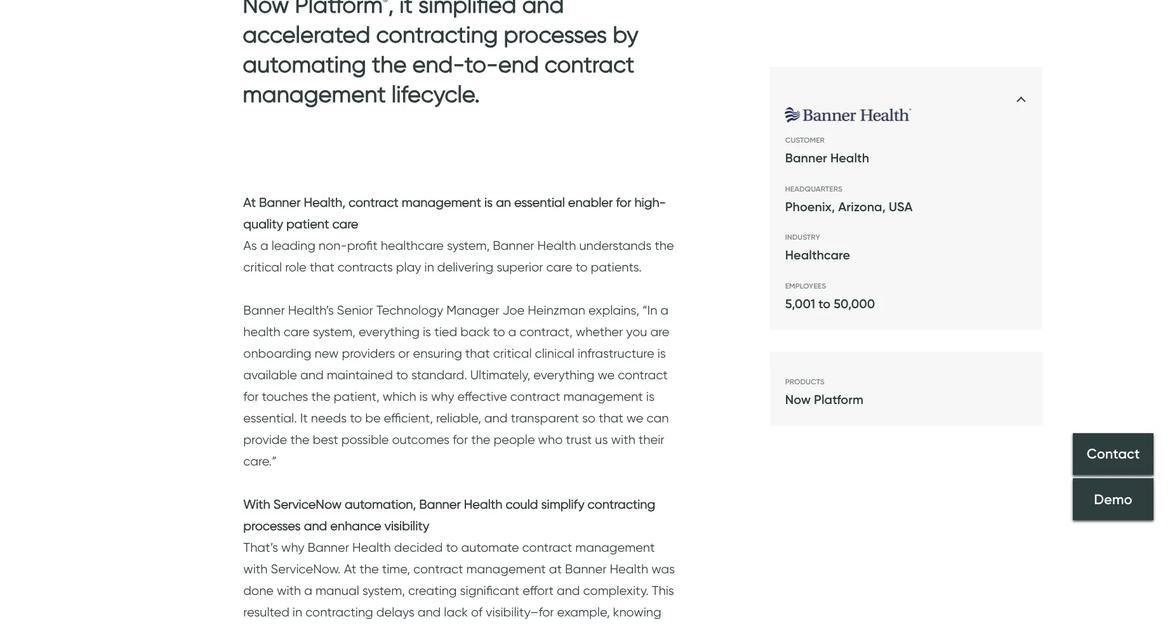 Task type: locate. For each thing, give the bounding box(es) containing it.
a down servicenow.
[[304, 583, 312, 598]]

in inside at banner health, contract management is an essential enabler for high- quality patient care as a leading non-profit healthcare system, banner health understands the critical role that contracts play in delivering superior care to patients.
[[424, 259, 434, 275]]

0 horizontal spatial everything
[[359, 324, 420, 339]]

0 vertical spatial contracting
[[376, 20, 498, 48]]

health inside at banner health, contract management is an essential enabler for high- quality patient care as a leading non-profit healthcare system, banner health understands the critical role that contracts play in delivering superior care to patients.
[[538, 238, 576, 253]]

automating
[[243, 50, 366, 78]]

essential
[[514, 195, 565, 210]]

0 horizontal spatial at
[[243, 195, 256, 210]]

1 vertical spatial at
[[344, 562, 356, 577]]

system, inside with servicenow automation, banner health could simplify contracting processes and enhance visibility that's why banner health decided to automate contract management with servicenow. at the time, contract management at banner health was done with a manual system, creating significant effort and complexity. this resulted in contracting delays and lack of visibility–for example, know
[[362, 583, 405, 598]]

for up the essential.
[[243, 389, 259, 404]]

50,000
[[834, 296, 875, 311]]

employees
[[785, 281, 826, 290]]

2 horizontal spatial contracting
[[588, 497, 655, 512]]

and
[[522, 0, 564, 18], [300, 367, 324, 383], [484, 411, 508, 426], [304, 518, 327, 534], [557, 583, 580, 598], [418, 605, 441, 620]]

people
[[494, 432, 535, 447]]

manager
[[446, 303, 499, 318]]

0 vertical spatial for
[[616, 195, 631, 210]]

contract
[[545, 50, 635, 78], [349, 195, 399, 210], [618, 367, 668, 383], [510, 389, 560, 404], [522, 540, 572, 555], [413, 562, 463, 577]]

or
[[398, 346, 410, 361]]

1 vertical spatial we
[[627, 411, 644, 426]]

demo
[[1094, 491, 1133, 508]]

that right the "so"
[[599, 411, 623, 426]]

contract down by at the top right
[[545, 50, 635, 78]]

contracting down manual
[[305, 605, 373, 620]]

banner down customer
[[785, 150, 827, 166]]

complexity.
[[583, 583, 649, 598]]

done
[[243, 583, 274, 598]]

2 vertical spatial contracting
[[305, 605, 373, 620]]

management down automating
[[243, 80, 386, 107]]

that
[[310, 259, 334, 275], [465, 346, 490, 361], [599, 411, 623, 426]]

everything
[[359, 324, 420, 339], [534, 367, 595, 383]]

of
[[471, 605, 483, 620]]

banner up health
[[243, 303, 285, 318]]

to right 5,001
[[819, 296, 831, 311]]

1 vertical spatial with
[[243, 562, 268, 577]]

2 horizontal spatial that
[[599, 411, 623, 426]]

everything down clinical
[[534, 367, 595, 383]]

processes inside , it simplified and accelerated contracting processes by automating the end‑to‑end contract management lifecycle.
[[504, 20, 607, 48]]

contracting right simplify
[[588, 497, 655, 512]]

effective
[[457, 389, 507, 404]]

0 horizontal spatial with
[[243, 562, 268, 577]]

a right "in
[[661, 303, 669, 318]]

care."
[[243, 454, 277, 469]]

contact
[[1087, 446, 1140, 463]]

critical down as
[[243, 259, 282, 275]]

contracting down simplified
[[376, 20, 498, 48]]

0 vertical spatial with
[[611, 432, 635, 447]]

2 vertical spatial system,
[[362, 583, 405, 598]]

healthcare
[[785, 247, 850, 263]]

management up the "so"
[[564, 389, 643, 404]]

1 horizontal spatial for
[[453, 432, 468, 447]]

why down standard.
[[431, 389, 454, 404]]

system, inside banner health's senior technology manager joe heinzman explains, "in a health care system, everything is tied back to a contract, whether you are onboarding new providers or ensuring that critical clinical infrastructure is available and maintained to standard. ultimately, everything we contract for touches the patient, which is why effective contract management is essential. it needs to be efficient, reliable, and transparent so that we can provide the best possible outcomes for the people who trust us with their care."
[[313, 324, 356, 339]]

0 vertical spatial at
[[243, 195, 256, 210]]

for down reliable,
[[453, 432, 468, 447]]

system, up delivering
[[447, 238, 490, 253]]

banner inside the customer banner health
[[785, 150, 827, 166]]

visibility
[[385, 518, 429, 534]]

a
[[260, 238, 268, 253], [661, 303, 669, 318], [508, 324, 516, 339], [304, 583, 312, 598]]

0 horizontal spatial we
[[598, 367, 615, 383]]

health left could
[[464, 497, 503, 512]]

with servicenow automation, banner health could simplify contracting processes and enhance visibility that's why banner health decided to automate contract management with servicenow. at the time, contract management at banner health was done with a manual system, creating significant effort and complexity. this resulted in contracting delays and lack of visibility–for example, know
[[243, 497, 675, 620]]

,
[[388, 0, 394, 18]]

we
[[598, 367, 615, 383], [627, 411, 644, 426]]

0 vertical spatial care
[[332, 216, 358, 231]]

end‑to‑end
[[412, 50, 539, 78]]

1 vertical spatial processes
[[243, 518, 301, 534]]

management up healthcare
[[402, 195, 481, 210]]

contract up 'creating'
[[413, 562, 463, 577]]

1 vertical spatial critical
[[493, 346, 532, 361]]

banner
[[785, 150, 827, 166], [259, 195, 301, 210], [493, 238, 534, 253], [243, 303, 285, 318], [419, 497, 461, 512], [308, 540, 349, 555], [565, 562, 607, 577]]

was
[[652, 562, 675, 577]]

1 horizontal spatial system,
[[362, 583, 405, 598]]

products now platform
[[785, 377, 864, 408]]

2 horizontal spatial for
[[616, 195, 631, 210]]

contract up the transparent
[[510, 389, 560, 404]]

to right back
[[493, 324, 505, 339]]

0 vertical spatial system,
[[447, 238, 490, 253]]

1 vertical spatial for
[[243, 389, 259, 404]]

1 vertical spatial everything
[[534, 367, 595, 383]]

providers
[[342, 346, 395, 361]]

0 horizontal spatial critical
[[243, 259, 282, 275]]

0 vertical spatial processes
[[504, 20, 607, 48]]

in
[[424, 259, 434, 275], [293, 605, 302, 620]]

care right superior
[[546, 259, 572, 275]]

is left the an
[[484, 195, 493, 210]]

critical
[[243, 259, 282, 275], [493, 346, 532, 361]]

care up the non-
[[332, 216, 358, 231]]

the down reliable,
[[471, 432, 491, 447]]

with inside banner health's senior technology manager joe heinzman explains, "in a health care system, everything is tied back to a contract, whether you are onboarding new providers or ensuring that critical clinical infrastructure is available and maintained to standard. ultimately, everything we contract for touches the patient, which is why effective contract management is essential. it needs to be efficient, reliable, and transparent so that we can provide the best possible outcomes for the people who trust us with their care."
[[611, 432, 635, 447]]

in right the play
[[424, 259, 434, 275]]

2 horizontal spatial with
[[611, 432, 635, 447]]

employees 5,001 to 50,000
[[785, 281, 875, 311]]

0 horizontal spatial care
[[284, 324, 310, 339]]

0 vertical spatial critical
[[243, 259, 282, 275]]

example,
[[557, 605, 610, 620]]

be
[[365, 411, 381, 426]]

1 horizontal spatial in
[[424, 259, 434, 275]]

at up quality
[[243, 195, 256, 210]]

1 horizontal spatial everything
[[534, 367, 595, 383]]

delivering
[[437, 259, 494, 275]]

could
[[506, 497, 538, 512]]

products
[[785, 377, 825, 387]]

industry
[[785, 233, 820, 242]]

with up done
[[243, 562, 268, 577]]

0 horizontal spatial processes
[[243, 518, 301, 534]]

health up superior
[[538, 238, 576, 253]]

1 horizontal spatial why
[[431, 389, 454, 404]]

lifecycle.
[[392, 80, 480, 107]]

1 vertical spatial in
[[293, 605, 302, 620]]

2 vertical spatial for
[[453, 432, 468, 447]]

role
[[285, 259, 307, 275]]

contact link
[[1073, 434, 1154, 476]]

contract up 'at'
[[522, 540, 572, 555]]

2 vertical spatial that
[[599, 411, 623, 426]]

to left be
[[350, 411, 362, 426]]

we down infrastructure
[[598, 367, 615, 383]]

at inside at banner health, contract management is an essential enabler for high- quality patient care as a leading non-profit healthcare system, banner health understands the critical role that contracts play in delivering superior care to patients.
[[243, 195, 256, 210]]

0 horizontal spatial in
[[293, 605, 302, 620]]

banner inside banner health's senior technology manager joe heinzman explains, "in a health care system, everything is tied back to a contract, whether you are onboarding new providers or ensuring that critical clinical infrastructure is available and maintained to standard. ultimately, everything we contract for touches the patient, which is why effective contract management is essential. it needs to be efficient, reliable, and transparent so that we can provide the best possible outcomes for the people who trust us with their care."
[[243, 303, 285, 318]]

standard.
[[411, 367, 467, 383]]

now platform link
[[785, 389, 864, 411]]

0 vertical spatial in
[[424, 259, 434, 275]]

1 horizontal spatial at
[[344, 562, 356, 577]]

management inside at banner health, contract management is an essential enabler for high- quality patient care as a leading non-profit healthcare system, banner health understands the critical role that contracts play in delivering superior care to patients.
[[402, 195, 481, 210]]

arizona,
[[838, 199, 886, 214]]

system, up new
[[313, 324, 356, 339]]

contracting inside , it simplified and accelerated contracting processes by automating the end‑to‑end contract management lifecycle.
[[376, 20, 498, 48]]

1 horizontal spatial contracting
[[376, 20, 498, 48]]

with
[[611, 432, 635, 447], [243, 562, 268, 577], [277, 583, 301, 598]]

why
[[431, 389, 454, 404], [281, 540, 304, 555]]

1 vertical spatial that
[[465, 346, 490, 361]]

significant
[[460, 583, 520, 598]]

0 vertical spatial why
[[431, 389, 454, 404]]

0 horizontal spatial that
[[310, 259, 334, 275]]

industry healthcare
[[785, 233, 850, 263]]

1 horizontal spatial that
[[465, 346, 490, 361]]

possible
[[341, 432, 389, 447]]

1 horizontal spatial critical
[[493, 346, 532, 361]]

back
[[460, 324, 490, 339]]

2 horizontal spatial system,
[[447, 238, 490, 253]]

to inside at banner health, contract management is an essential enabler for high- quality patient care as a leading non-profit healthcare system, banner health understands the critical role that contracts play in delivering superior care to patients.
[[576, 259, 588, 275]]

care
[[332, 216, 358, 231], [546, 259, 572, 275], [284, 324, 310, 339]]

for left high-
[[616, 195, 631, 210]]

that down the non-
[[310, 259, 334, 275]]

a down joe
[[508, 324, 516, 339]]

is right the which
[[420, 389, 428, 404]]

1 vertical spatial system,
[[313, 324, 356, 339]]

to right decided
[[446, 540, 458, 555]]

0 horizontal spatial for
[[243, 389, 259, 404]]

1 vertical spatial contracting
[[588, 497, 655, 512]]

contracting
[[376, 20, 498, 48], [588, 497, 655, 512], [305, 605, 373, 620]]

platform
[[814, 392, 864, 408]]

we left can
[[627, 411, 644, 426]]

superior
[[497, 259, 543, 275]]

system, up delays
[[362, 583, 405, 598]]

a right as
[[260, 238, 268, 253]]

to left patients.
[[576, 259, 588, 275]]

critical up "ultimately,"
[[493, 346, 532, 361]]

why up servicenow.
[[281, 540, 304, 555]]

health up complexity.
[[610, 562, 648, 577]]

health inside the customer banner health
[[830, 150, 869, 166]]

banner up quality
[[259, 195, 301, 210]]

at up manual
[[344, 562, 356, 577]]

decided
[[394, 540, 443, 555]]

1 horizontal spatial with
[[277, 583, 301, 598]]

care down health's
[[284, 324, 310, 339]]

the down high-
[[655, 238, 674, 253]]

play
[[396, 259, 421, 275]]

1 horizontal spatial we
[[627, 411, 644, 426]]

contract up profit
[[349, 195, 399, 210]]

provide
[[243, 432, 287, 447]]

the down ,
[[372, 50, 407, 78]]

0 horizontal spatial why
[[281, 540, 304, 555]]

1 horizontal spatial processes
[[504, 20, 607, 48]]

needs
[[311, 411, 347, 426]]

with right us at bottom
[[611, 432, 635, 447]]

usa
[[889, 199, 913, 214]]

health up headquarters phoenix, arizona, usa on the right
[[830, 150, 869, 166]]

management inside , it simplified and accelerated contracting processes by automating the end‑to‑end contract management lifecycle.
[[243, 80, 386, 107]]

simplified
[[418, 0, 516, 18]]

the
[[372, 50, 407, 78], [655, 238, 674, 253], [311, 389, 331, 404], [290, 432, 310, 447], [471, 432, 491, 447], [360, 562, 379, 577]]

2 horizontal spatial care
[[546, 259, 572, 275]]

at
[[549, 562, 562, 577]]

with down servicenow.
[[277, 583, 301, 598]]

everything up or
[[359, 324, 420, 339]]

banner up visibility
[[419, 497, 461, 512]]

a inside at banner health, contract management is an essential enabler for high- quality patient care as a leading non-profit healthcare system, banner health understands the critical role that contracts play in delivering superior care to patients.
[[260, 238, 268, 253]]

1 vertical spatial why
[[281, 540, 304, 555]]

that down back
[[465, 346, 490, 361]]

0 horizontal spatial system,
[[313, 324, 356, 339]]

is down are
[[658, 346, 666, 361]]

accelerated
[[243, 20, 370, 48]]

2 vertical spatial care
[[284, 324, 310, 339]]

0 vertical spatial that
[[310, 259, 334, 275]]

the left time,
[[360, 562, 379, 577]]

clinical
[[535, 346, 575, 361]]

in right resulted
[[293, 605, 302, 620]]



Task type: describe. For each thing, give the bounding box(es) containing it.
ultimately,
[[470, 367, 530, 383]]

management inside banner health's senior technology manager joe heinzman explains, "in a health care system, everything is tied back to a contract, whether you are onboarding new providers or ensuring that critical clinical infrastructure is available and maintained to standard. ultimately, everything we contract for touches the patient, which is why effective contract management is essential. it needs to be efficient, reliable, and transparent so that we can provide the best possible outcomes for the people who trust us with their care."
[[564, 389, 643, 404]]

0 horizontal spatial contracting
[[305, 605, 373, 620]]

it
[[399, 0, 413, 18]]

5,001
[[785, 296, 815, 311]]

demo link
[[1073, 479, 1154, 521]]

technology
[[376, 303, 443, 318]]

that's
[[243, 540, 278, 555]]

effort
[[523, 583, 554, 598]]

visibility–for
[[486, 605, 554, 620]]

transparent
[[511, 411, 579, 426]]

available
[[243, 367, 297, 383]]

customer
[[785, 136, 825, 145]]

us
[[595, 432, 608, 447]]

profit
[[347, 238, 378, 253]]

heinzman
[[528, 303, 585, 318]]

contract inside , it simplified and accelerated contracting processes by automating the end‑to‑end contract management lifecycle.
[[545, 50, 635, 78]]

automation,
[[345, 497, 416, 512]]

management up complexity.
[[575, 540, 655, 555]]

an
[[496, 195, 511, 210]]

banner health's senior technology manager joe heinzman explains, "in a health care system, everything is tied back to a contract, whether you are onboarding new providers or ensuring that critical clinical infrastructure is available and maintained to standard. ultimately, everything we contract for touches the patient, which is why effective contract management is essential. it needs to be efficient, reliable, and transparent so that we can provide the best possible outcomes for the people who trust us with their care."
[[243, 303, 670, 469]]

to inside employees 5,001 to 50,000
[[819, 296, 831, 311]]

the inside with servicenow automation, banner health could simplify contracting processes and enhance visibility that's why banner health decided to automate contract management with servicenow. at the time, contract management at banner health was done with a manual system, creating significant effort and complexity. this resulted in contracting delays and lack of visibility–for example, know
[[360, 562, 379, 577]]

explains,
[[589, 303, 639, 318]]

at inside with servicenow automation, banner health could simplify contracting processes and enhance visibility that's why banner health decided to automate contract management with servicenow. at the time, contract management at banner health was done with a manual system, creating significant effort and complexity. this resulted in contracting delays and lack of visibility–for example, know
[[344, 562, 356, 577]]

contract down infrastructure
[[618, 367, 668, 383]]

servicenow.
[[271, 562, 341, 577]]

understands
[[579, 238, 652, 253]]

management down automate
[[466, 562, 546, 577]]

patients.
[[591, 259, 642, 275]]

system, inside at banner health, contract management is an essential enabler for high- quality patient care as a leading non-profit healthcare system, banner health understands the critical role that contracts play in delivering superior care to patients.
[[447, 238, 490, 253]]

automate
[[461, 540, 519, 555]]

customer banner health
[[785, 136, 869, 166]]

the inside , it simplified and accelerated contracting processes by automating the end‑to‑end contract management lifecycle.
[[372, 50, 407, 78]]

health down enhance
[[352, 540, 391, 555]]

, it simplified and accelerated contracting processes by automating the end‑to‑end contract management lifecycle.
[[243, 0, 639, 107]]

at banner health, contract management is an essential enabler for high- quality patient care as a leading non-profit healthcare system, banner health understands the critical role that contracts play in delivering superior care to patients.
[[243, 195, 674, 275]]

care inside banner health's senior technology manager joe heinzman explains, "in a health care system, everything is tied back to a contract, whether you are onboarding new providers or ensuring that critical clinical infrastructure is available and maintained to standard. ultimately, everything we contract for touches the patient, which is why effective contract management is essential. it needs to be efficient, reliable, and transparent so that we can provide the best possible outcomes for the people who trust us with their care."
[[284, 324, 310, 339]]

contract inside at banner health, contract management is an essential enabler for high- quality patient care as a leading non-profit healthcare system, banner health understands the critical role that contracts play in delivering superior care to patients.
[[349, 195, 399, 210]]

in inside with servicenow automation, banner health could simplify contracting processes and enhance visibility that's why banner health decided to automate contract management with servicenow. at the time, contract management at banner health was done with a manual system, creating significant effort and complexity. this resulted in contracting delays and lack of visibility–for example, know
[[293, 605, 302, 620]]

contract,
[[520, 324, 573, 339]]

phoenix,
[[785, 199, 835, 214]]

are
[[650, 324, 670, 339]]

for inside at banner health, contract management is an essential enabler for high- quality patient care as a leading non-profit healthcare system, banner health understands the critical role that contracts play in delivering superior care to patients.
[[616, 195, 631, 210]]

enhance
[[330, 518, 381, 534]]

why inside with servicenow automation, banner health could simplify contracting processes and enhance visibility that's why banner health decided to automate contract management with servicenow. at the time, contract management at banner health was done with a manual system, creating significant effort and complexity. this resulted in contracting delays and lack of visibility–for example, know
[[281, 540, 304, 555]]

is up can
[[646, 389, 655, 404]]

their
[[639, 432, 664, 447]]

1 vertical spatial care
[[546, 259, 572, 275]]

infrastructure
[[578, 346, 654, 361]]

health's
[[288, 303, 334, 318]]

banner up superior
[[493, 238, 534, 253]]

tied
[[434, 324, 457, 339]]

enabler
[[568, 195, 613, 210]]

"in
[[643, 303, 657, 318]]

healthcare
[[381, 238, 444, 253]]

so
[[582, 411, 596, 426]]

essential.
[[243, 411, 297, 426]]

to inside with servicenow automation, banner health could simplify contracting processes and enhance visibility that's why banner health decided to automate contract management with servicenow. at the time, contract management at banner health was done with a manual system, creating significant effort and complexity. this resulted in contracting delays and lack of visibility–for example, know
[[446, 540, 458, 555]]

as
[[243, 238, 257, 253]]

is left tied
[[423, 324, 431, 339]]

leading
[[272, 238, 315, 253]]

touches
[[262, 389, 308, 404]]

critical inside banner health's senior technology manager joe heinzman explains, "in a health care system, everything is tied back to a contract, whether you are onboarding new providers or ensuring that critical clinical infrastructure is available and maintained to standard. ultimately, everything we contract for touches the patient, which is why effective contract management is essential. it needs to be efficient, reliable, and transparent so that we can provide the best possible outcomes for the people who trust us with their care."
[[493, 346, 532, 361]]

why inside banner health's senior technology manager joe heinzman explains, "in a health care system, everything is tied back to a contract, whether you are onboarding new providers or ensuring that critical clinical infrastructure is available and maintained to standard. ultimately, everything we contract for touches the patient, which is why effective contract management is essential. it needs to be efficient, reliable, and transparent so that we can provide the best possible outcomes for the people who trust us with their care."
[[431, 389, 454, 404]]

onboarding
[[243, 346, 311, 361]]

health
[[243, 324, 280, 339]]

the inside at banner health, contract management is an essential enabler for high- quality patient care as a leading non-profit healthcare system, banner health understands the critical role that contracts play in delivering superior care to patients.
[[655, 238, 674, 253]]

trust
[[566, 432, 592, 447]]

the up the needs
[[311, 389, 331, 404]]

critical inside at banner health, contract management is an essential enabler for high- quality patient care as a leading non-profit healthcare system, banner health understands the critical role that contracts play in delivering superior care to patients.
[[243, 259, 282, 275]]

to down or
[[396, 367, 408, 383]]

it
[[300, 411, 308, 426]]

can
[[647, 411, 669, 426]]

that inside at banner health, contract management is an essential enabler for high- quality patient care as a leading non-profit healthcare system, banner health understands the critical role that contracts play in delivering superior care to patients.
[[310, 259, 334, 275]]

patient,
[[334, 389, 380, 404]]

reliable,
[[436, 411, 481, 426]]

a inside with servicenow automation, banner health could simplify contracting processes and enhance visibility that's why banner health decided to automate contract management with servicenow. at the time, contract management at banner health was done with a manual system, creating significant effort and complexity. this resulted in contracting delays and lack of visibility–for example, know
[[304, 583, 312, 598]]

simplify
[[541, 497, 585, 512]]

who
[[538, 432, 563, 447]]

delays
[[376, 605, 414, 620]]

by
[[613, 20, 639, 48]]

banner right 'at'
[[565, 562, 607, 577]]

outcomes
[[392, 432, 450, 447]]

0 vertical spatial we
[[598, 367, 615, 383]]

banner up servicenow.
[[308, 540, 349, 555]]

2 vertical spatial with
[[277, 583, 301, 598]]

best
[[313, 432, 338, 447]]

processes inside with servicenow automation, banner health could simplify contracting processes and enhance visibility that's why banner health decided to automate contract management with servicenow. at the time, contract management at banner health was done with a manual system, creating significant effort and complexity. this resulted in contracting delays and lack of visibility–for example, know
[[243, 518, 301, 534]]

health,
[[304, 195, 345, 210]]

servicenow
[[273, 497, 342, 512]]

whether
[[576, 324, 623, 339]]

which
[[383, 389, 416, 404]]

senior
[[337, 303, 373, 318]]

and inside , it simplified and accelerated contracting processes by automating the end‑to‑end contract management lifecycle.
[[522, 0, 564, 18]]

patient
[[286, 216, 329, 231]]

time,
[[382, 562, 410, 577]]

non-
[[319, 238, 347, 253]]

is inside at banner health, contract management is an essential enabler for high- quality patient care as a leading non-profit healthcare system, banner health understands the critical role that contracts play in delivering superior care to patients.
[[484, 195, 493, 210]]

manual
[[316, 583, 359, 598]]

1 horizontal spatial care
[[332, 216, 358, 231]]

resulted
[[243, 605, 289, 620]]

the down it
[[290, 432, 310, 447]]

headquarters
[[785, 184, 842, 193]]

this
[[652, 583, 674, 598]]

high-
[[635, 195, 666, 210]]

0 vertical spatial everything
[[359, 324, 420, 339]]

quality
[[243, 216, 283, 231]]

efficient,
[[384, 411, 433, 426]]

joe
[[503, 303, 525, 318]]



Task type: vqa. For each thing, say whether or not it's contained in the screenshot.
good
no



